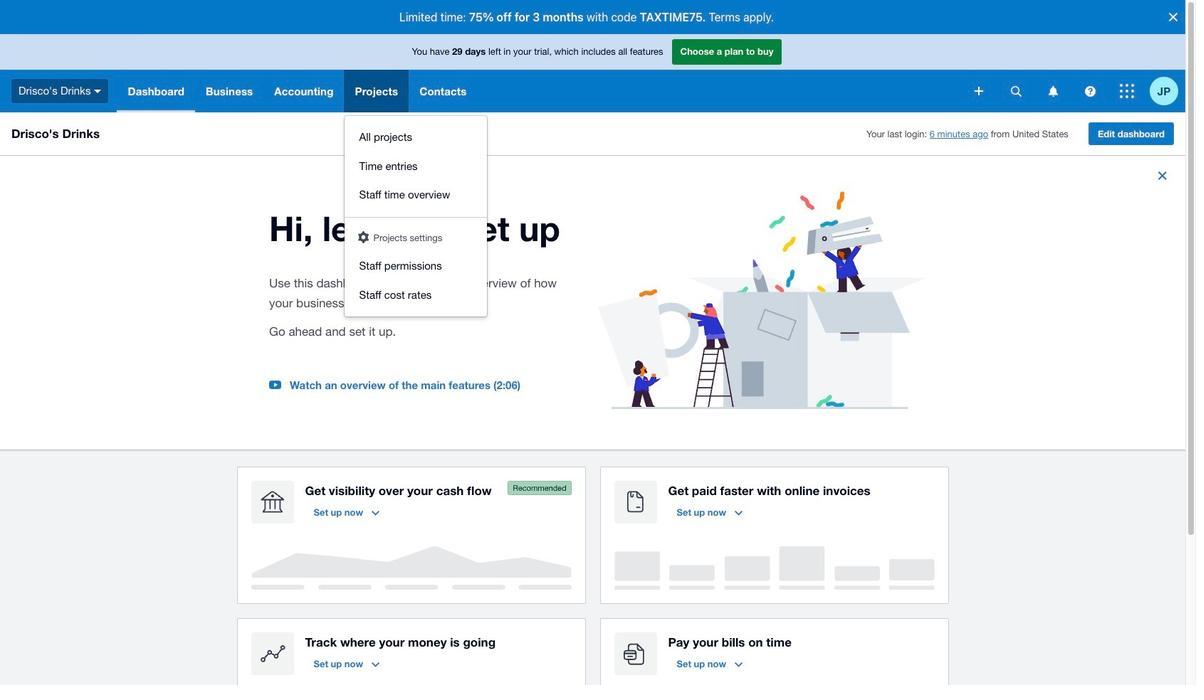Task type: locate. For each thing, give the bounding box(es) containing it.
close image
[[1152, 165, 1175, 187]]

bills icon image
[[614, 633, 657, 676]]

dialog
[[0, 0, 1197, 34]]

group
[[345, 116, 488, 317]]

svg image
[[1120, 84, 1135, 98], [1011, 86, 1022, 97], [1049, 86, 1058, 97], [1085, 86, 1096, 97]]

svg image
[[975, 87, 984, 95], [94, 90, 101, 93]]

0 horizontal spatial svg image
[[94, 90, 101, 93]]

invoices icon image
[[614, 481, 657, 524]]

list box
[[345, 116, 488, 317]]

1 horizontal spatial svg image
[[975, 87, 984, 95]]

banner
[[0, 34, 1186, 317]]



Task type: describe. For each thing, give the bounding box(es) containing it.
banking icon image
[[251, 481, 294, 524]]

recommended icon image
[[508, 481, 572, 495]]

banking preview line graph image
[[251, 547, 572, 590]]

track money icon image
[[251, 633, 294, 676]]

invoices preview bar graph image
[[614, 547, 935, 590]]

header image
[[359, 231, 369, 243]]



Task type: vqa. For each thing, say whether or not it's contained in the screenshot.
Manage menu toggle image
no



